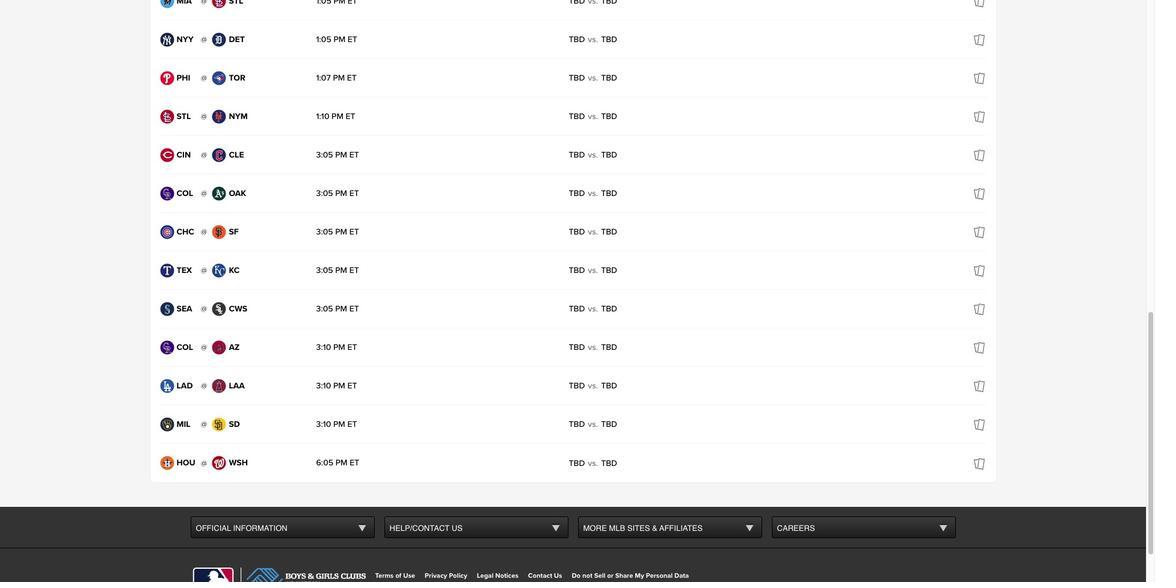 Task type: locate. For each thing, give the bounding box(es) containing it.
legal notices
[[477, 572, 519, 580]]

3 3:05 from the top
[[316, 227, 333, 237]]

3:05 pm et link for oak
[[316, 188, 437, 198]]

hou image
[[160, 456, 174, 471]]

of
[[395, 572, 402, 580]]

@ left 'nym' icon
[[201, 111, 207, 122]]

@
[[201, 34, 207, 45], [201, 73, 207, 83], [201, 111, 207, 122], [201, 150, 207, 160], [201, 188, 207, 199], [201, 227, 207, 237], [201, 265, 207, 276], [201, 304, 207, 314], [201, 342, 207, 353], [201, 381, 207, 391], [201, 419, 207, 430], [201, 458, 207, 468]]

8 @ from the top
[[201, 304, 207, 314]]

. for tor
[[596, 73, 598, 83]]

col link up the chc link
[[160, 186, 198, 201]]

@ left sd image
[[201, 419, 207, 430]]

0 vertical spatial 3:10
[[316, 342, 331, 352]]

12 vs from the top
[[588, 458, 596, 468]]

1 3:10 from the top
[[316, 342, 331, 352]]

chc image
[[160, 225, 174, 239]]

4 3:05 from the top
[[316, 265, 333, 275]]

@ left laa image
[[201, 381, 207, 391]]

vs for oak
[[588, 188, 596, 199]]

2 3:10 from the top
[[316, 381, 331, 391]]

3 tbd vs . tbd from the top
[[569, 111, 617, 122]]

official information button
[[191, 518, 374, 539]]

tbd
[[569, 34, 585, 45], [601, 34, 617, 45], [569, 73, 585, 83], [601, 73, 617, 83], [569, 111, 585, 122], [601, 111, 617, 122], [569, 150, 585, 160], [601, 150, 617, 160], [569, 188, 585, 199], [601, 188, 617, 199], [569, 227, 585, 237], [601, 227, 617, 237], [569, 265, 585, 276], [601, 265, 617, 276], [569, 304, 585, 314], [601, 304, 617, 314], [569, 342, 585, 353], [601, 342, 617, 353], [569, 381, 585, 391], [601, 381, 617, 391], [569, 419, 585, 430], [601, 419, 617, 430], [569, 458, 585, 468], [601, 458, 617, 468]]

mil
[[177, 419, 191, 429]]

3:10 pm et link for laa
[[316, 381, 437, 391]]

@ for sd
[[201, 419, 207, 430]]

9 vs from the top
[[588, 342, 596, 353]]

3:05 for cws
[[316, 304, 333, 314]]

nyy
[[177, 34, 194, 44]]

3:10
[[316, 342, 331, 352], [316, 381, 331, 391], [316, 419, 331, 429]]

et for sf
[[349, 227, 359, 237]]

help/contact us button
[[385, 518, 568, 539]]

@ for cle
[[201, 150, 207, 160]]

4 tbd vs . tbd from the top
[[569, 150, 617, 160]]

tbd vs . tbd for cws
[[569, 304, 617, 314]]

pm for cws
[[335, 304, 347, 314]]

3:10 pm et for laa
[[316, 381, 357, 391]]

tex image
[[160, 263, 174, 278]]

1:05
[[316, 34, 331, 44]]

4 3:05 pm et link from the top
[[316, 265, 437, 275]]

1 3:10 pm et from the top
[[316, 342, 357, 352]]

sd
[[229, 419, 240, 429]]

5 . from the top
[[596, 188, 598, 199]]

@ for oak
[[201, 188, 207, 199]]

12 tbd vs . tbd from the top
[[569, 458, 617, 468]]

3:05 pm et for kc
[[316, 265, 359, 275]]

1 3:05 pm et link from the top
[[316, 150, 437, 160]]

3 vs from the top
[[588, 111, 596, 122]]

2 col from the top
[[177, 342, 193, 352]]

3 3:10 pm et from the top
[[316, 419, 357, 429]]

tbd vs . tbd for laa
[[569, 381, 617, 391]]

@ left cws icon
[[201, 304, 207, 314]]

2 3:05 pm et from the top
[[316, 188, 359, 198]]

1 vertical spatial col
[[177, 342, 193, 352]]

1 vs from the top
[[588, 34, 596, 45]]

10 . from the top
[[596, 381, 598, 391]]

1 3:05 pm et from the top
[[316, 150, 359, 160]]

2 @ from the top
[[201, 73, 207, 83]]

1:10 pm et link
[[316, 111, 437, 121]]

0 vertical spatial col link
[[160, 186, 198, 201]]

privacy policy link
[[425, 572, 467, 580]]

tbd vs . tbd for oak
[[569, 188, 617, 199]]

.
[[596, 34, 598, 45], [596, 73, 598, 83], [596, 111, 598, 122], [596, 150, 598, 160], [596, 188, 598, 199], [596, 227, 598, 237], [596, 265, 598, 276], [596, 304, 598, 314], [596, 342, 598, 353], [596, 381, 598, 391], [596, 419, 598, 430], [596, 458, 598, 468]]

12 @ from the top
[[201, 458, 207, 468]]

tbd vs . tbd for det
[[569, 34, 617, 45]]

3:10 pm et link for sd
[[316, 419, 437, 429]]

11 tbd vs . tbd from the top
[[569, 419, 617, 430]]

cws image
[[212, 302, 227, 316]]

1 vertical spatial 3:10
[[316, 381, 331, 391]]

et
[[348, 34, 357, 44], [347, 73, 357, 83], [346, 111, 355, 121], [349, 150, 359, 160], [349, 188, 359, 198], [349, 227, 359, 237], [349, 265, 359, 275], [349, 304, 359, 314], [347, 342, 357, 352], [347, 381, 357, 391], [347, 419, 357, 429], [350, 458, 359, 468]]

2 vs from the top
[[588, 73, 596, 83]]

det
[[229, 34, 245, 44]]

pm for det
[[334, 34, 346, 44]]

6 . from the top
[[596, 227, 598, 237]]

1:07
[[316, 73, 331, 83]]

use
[[403, 572, 415, 580]]

et for tor
[[347, 73, 357, 83]]

1 3:05 from the top
[[316, 150, 333, 160]]

lad image
[[160, 379, 174, 393]]

pm for laa
[[333, 381, 345, 391]]

col right col image
[[177, 342, 193, 352]]

1 vertical spatial 3:10 pm et link
[[316, 381, 437, 391]]

4 . from the top
[[596, 150, 598, 160]]

0 vertical spatial col
[[177, 188, 193, 198]]

3:05
[[316, 150, 333, 160], [316, 188, 333, 198], [316, 227, 333, 237], [316, 265, 333, 275], [316, 304, 333, 314]]

nym
[[229, 111, 248, 121]]

tor image
[[212, 71, 227, 85]]

contact us
[[528, 572, 562, 580]]

stl image
[[212, 0, 227, 8]]

col link
[[160, 186, 198, 201], [160, 340, 198, 355]]

3:05 for kc
[[316, 265, 333, 275]]

pm for wsh
[[336, 458, 348, 468]]

2 vertical spatial 3:10 pm et link
[[316, 419, 437, 429]]

9 . from the top
[[596, 342, 598, 353]]

my
[[635, 572, 644, 580]]

terms
[[375, 572, 394, 580]]

kc link
[[212, 263, 251, 278]]

3:05 pm et for cws
[[316, 304, 359, 314]]

vs for sd
[[588, 419, 596, 430]]

@ left kc image
[[201, 265, 207, 276]]

@ left cle icon
[[201, 150, 207, 160]]

5 3:05 pm et link from the top
[[316, 304, 437, 314]]

1 vertical spatial col link
[[160, 340, 198, 355]]

@ left oak 'image'
[[201, 188, 207, 199]]

1 3:10 pm et link from the top
[[316, 342, 437, 352]]

7 @ from the top
[[201, 265, 207, 276]]

more mlb sites & affiliates button
[[579, 518, 762, 539]]

5 3:05 pm et from the top
[[316, 304, 359, 314]]

4 @ from the top
[[201, 150, 207, 160]]

privacy policy
[[425, 572, 467, 580]]

@ for az
[[201, 342, 207, 353]]

mil image
[[160, 417, 174, 432]]

2 3:05 from the top
[[316, 188, 333, 198]]

3 @ from the top
[[201, 111, 207, 122]]

2 tbd vs . tbd from the top
[[569, 73, 617, 83]]

careers button
[[772, 518, 955, 539]]

det image
[[212, 32, 227, 47]]

6 tbd vs . tbd from the top
[[569, 227, 617, 237]]

3:10 pm et
[[316, 342, 357, 352], [316, 381, 357, 391], [316, 419, 357, 429]]

3:10 pm et for sd
[[316, 419, 357, 429]]

@ left 'tor' image
[[201, 73, 207, 83]]

3:05 pm et for oak
[[316, 188, 359, 198]]

phi image
[[160, 71, 174, 85]]

et for cws
[[349, 304, 359, 314]]

2 . from the top
[[596, 73, 598, 83]]

tbd vs . tbd for sf
[[569, 227, 617, 237]]

vs for kc
[[588, 265, 596, 276]]

7 vs from the top
[[588, 265, 596, 276]]

pm for cle
[[335, 150, 347, 160]]

7 tbd vs . tbd from the top
[[569, 265, 617, 276]]

col link up lad link
[[160, 340, 198, 355]]

kc image
[[212, 263, 227, 278]]

2 vertical spatial 3:10
[[316, 419, 331, 429]]

7 . from the top
[[596, 265, 598, 276]]

4 3:05 pm et from the top
[[316, 265, 359, 275]]

. for wsh
[[596, 458, 598, 468]]

10 vs from the top
[[588, 381, 596, 391]]

vs for tor
[[588, 73, 596, 83]]

2 3:10 pm et from the top
[[316, 381, 357, 391]]

6 @ from the top
[[201, 227, 207, 237]]

mlb
[[609, 524, 625, 533]]

1 vertical spatial 3:10 pm et
[[316, 381, 357, 391]]

pm for nym
[[332, 111, 344, 121]]

@ left sf image
[[201, 227, 207, 237]]

pm
[[334, 34, 346, 44], [333, 73, 345, 83], [332, 111, 344, 121], [335, 150, 347, 160], [335, 188, 347, 198], [335, 227, 347, 237], [335, 265, 347, 275], [335, 304, 347, 314], [333, 342, 345, 352], [333, 381, 345, 391], [333, 419, 345, 429], [336, 458, 348, 468]]

@ for kc
[[201, 265, 207, 276]]

8 . from the top
[[596, 304, 598, 314]]

az
[[229, 342, 240, 352]]

3:05 pm et link for kc
[[316, 265, 437, 275]]

tex
[[177, 265, 192, 275]]

3 . from the top
[[596, 111, 598, 122]]

. for cws
[[596, 304, 598, 314]]

more
[[583, 524, 607, 533]]

5 tbd vs . tbd from the top
[[569, 188, 617, 199]]

2 3:05 pm et link from the top
[[316, 188, 437, 198]]

11 . from the top
[[596, 419, 598, 430]]

@ for laa
[[201, 381, 207, 391]]

tbd vs . tbd for nym
[[569, 111, 617, 122]]

stl
[[177, 111, 191, 121]]

col right col icon
[[177, 188, 193, 198]]

8 vs from the top
[[588, 304, 596, 314]]

policy
[[449, 572, 467, 580]]

et for az
[[347, 342, 357, 352]]

10 tbd vs . tbd from the top
[[569, 381, 617, 391]]

1 @ from the top
[[201, 34, 207, 45]]

8 tbd vs . tbd from the top
[[569, 304, 617, 314]]

3:10 pm et link
[[316, 342, 437, 352], [316, 381, 437, 391], [316, 419, 437, 429]]

@ left det icon
[[201, 34, 207, 45]]

0 vertical spatial 3:10 pm et link
[[316, 342, 437, 352]]

vs for cws
[[588, 304, 596, 314]]

@ left wsh icon
[[201, 458, 207, 468]]

@ left az "image"
[[201, 342, 207, 353]]

et for sd
[[347, 419, 357, 429]]

share
[[615, 572, 633, 580]]

. for oak
[[596, 188, 598, 199]]

3 3:10 from the top
[[316, 419, 331, 429]]

tbd vs . tbd
[[569, 34, 617, 45], [569, 73, 617, 83], [569, 111, 617, 122], [569, 150, 617, 160], [569, 188, 617, 199], [569, 227, 617, 237], [569, 265, 617, 276], [569, 304, 617, 314], [569, 342, 617, 353], [569, 381, 617, 391], [569, 419, 617, 430], [569, 458, 617, 468]]

vs for sf
[[588, 227, 596, 237]]

official information
[[196, 524, 287, 533]]

careers
[[777, 524, 815, 533]]

nym link
[[212, 109, 251, 124]]

sf link
[[212, 225, 251, 239]]

5 @ from the top
[[201, 188, 207, 199]]

3 3:05 pm et link from the top
[[316, 227, 437, 237]]

4 vs from the top
[[588, 150, 596, 160]]

11 vs from the top
[[588, 419, 596, 430]]

tor link
[[212, 71, 251, 85]]

col image
[[160, 186, 174, 201]]

10 @ from the top
[[201, 381, 207, 391]]

@ for cws
[[201, 304, 207, 314]]

3:10 pm et for az
[[316, 342, 357, 352]]

1:07 pm et link
[[316, 73, 437, 83]]

notices
[[495, 572, 519, 580]]

col image
[[160, 340, 174, 355]]

oak link
[[212, 186, 251, 201]]

1 tbd vs . tbd from the top
[[569, 34, 617, 45]]

9 tbd vs . tbd from the top
[[569, 342, 617, 353]]

6 vs from the top
[[588, 227, 596, 237]]

col
[[177, 188, 193, 198], [177, 342, 193, 352]]

cws link
[[212, 302, 251, 316]]

vs for laa
[[588, 381, 596, 391]]

affiliates
[[660, 524, 703, 533]]

vs for az
[[588, 342, 596, 353]]

9 @ from the top
[[201, 342, 207, 353]]

1 col link from the top
[[160, 186, 198, 201]]

pm for sf
[[335, 227, 347, 237]]

vs
[[588, 34, 596, 45], [588, 73, 596, 83], [588, 111, 596, 122], [588, 150, 596, 160], [588, 188, 596, 199], [588, 227, 596, 237], [588, 265, 596, 276], [588, 304, 596, 314], [588, 342, 596, 353], [588, 381, 596, 391], [588, 419, 596, 430], [588, 458, 596, 468]]

0 vertical spatial 3:10 pm et
[[316, 342, 357, 352]]

et for nym
[[346, 111, 355, 121]]

tex link
[[160, 263, 198, 278]]

nyy image
[[160, 32, 174, 47]]

2 vertical spatial 3:10 pm et
[[316, 419, 357, 429]]

11 @ from the top
[[201, 419, 207, 430]]

cin image
[[160, 148, 174, 162]]

2 col link from the top
[[160, 340, 198, 355]]

2 3:10 pm et link from the top
[[316, 381, 437, 391]]

6:05
[[316, 458, 333, 468]]

1 col from the top
[[177, 188, 193, 198]]

cin
[[177, 150, 191, 160]]

sd image
[[212, 417, 227, 432]]

mia image
[[160, 0, 174, 8]]

cle image
[[212, 148, 227, 162]]

1 . from the top
[[596, 34, 598, 45]]

5 3:05 from the top
[[316, 304, 333, 314]]

tbd vs . tbd for tor
[[569, 73, 617, 83]]

5 vs from the top
[[588, 188, 596, 199]]

12 . from the top
[[596, 458, 598, 468]]

sea
[[177, 304, 192, 314]]

. for az
[[596, 342, 598, 353]]

pm for oak
[[335, 188, 347, 198]]

3 3:05 pm et from the top
[[316, 227, 359, 237]]

us
[[452, 524, 463, 533]]

3:05 pm et link
[[316, 150, 437, 160], [316, 188, 437, 198], [316, 227, 437, 237], [316, 265, 437, 275], [316, 304, 437, 314]]

az link
[[212, 340, 251, 355]]

et for laa
[[347, 381, 357, 391]]

3 3:10 pm et link from the top
[[316, 419, 437, 429]]

nym image
[[212, 109, 227, 124]]

vs for det
[[588, 34, 596, 45]]



Task type: describe. For each thing, give the bounding box(es) containing it.
chc link
[[160, 225, 198, 239]]

az image
[[212, 340, 227, 355]]

@ for nym
[[201, 111, 207, 122]]

1:05 pm et
[[316, 34, 357, 44]]

lad link
[[160, 379, 198, 393]]

3:05 pm et for cle
[[316, 150, 359, 160]]

1:07 pm et
[[316, 73, 357, 83]]

phi
[[177, 73, 190, 83]]

et for cle
[[349, 150, 359, 160]]

tbd vs . tbd for kc
[[569, 265, 617, 276]]

. for laa
[[596, 381, 598, 391]]

. for kc
[[596, 265, 598, 276]]

cle
[[229, 150, 244, 160]]

terms of use link
[[375, 572, 415, 580]]

cle link
[[212, 148, 251, 162]]

contact us link
[[528, 572, 562, 580]]

mlb.com image
[[190, 568, 236, 582]]

more mlb sites & affiliates
[[583, 524, 703, 533]]

1:05 pm et link
[[316, 34, 437, 44]]

wsh link
[[212, 456, 251, 471]]

do not sell or share my personal data link
[[572, 572, 689, 580]]

3:05 pm et link for cle
[[316, 150, 437, 160]]

6:05 pm et link
[[316, 458, 437, 468]]

3:05 pm et link for cws
[[316, 304, 437, 314]]

information
[[233, 524, 287, 533]]

pm for kc
[[335, 265, 347, 275]]

oak image
[[212, 186, 227, 201]]

tbd vs . tbd for sd
[[569, 419, 617, 430]]

sell
[[594, 572, 606, 580]]

help/contact
[[390, 524, 450, 533]]

sd link
[[212, 417, 251, 432]]

do
[[572, 572, 581, 580]]

tbd vs . tbd for cle
[[569, 150, 617, 160]]

3:10 for az
[[316, 342, 331, 352]]

vs for cle
[[588, 150, 596, 160]]

tbd vs . tbd for az
[[569, 342, 617, 353]]

sea link
[[160, 302, 198, 316]]

pm for tor
[[333, 73, 345, 83]]

col link for oak
[[160, 186, 198, 201]]

3:05 for oak
[[316, 188, 333, 198]]

&
[[652, 524, 658, 533]]

. for sf
[[596, 227, 598, 237]]

vs for nym
[[588, 111, 596, 122]]

laa link
[[212, 379, 251, 393]]

1:10
[[316, 111, 329, 121]]

chc
[[177, 227, 194, 237]]

sf
[[229, 227, 239, 237]]

us
[[554, 572, 562, 580]]

cws
[[229, 304, 247, 314]]

sf image
[[212, 225, 227, 239]]

. for nym
[[596, 111, 598, 122]]

personal
[[646, 572, 673, 580]]

3:05 for cle
[[316, 150, 333, 160]]

official
[[196, 524, 231, 533]]

laa
[[229, 381, 245, 391]]

hou
[[177, 458, 195, 468]]

@ for tor
[[201, 73, 207, 83]]

col for az
[[177, 342, 193, 352]]

@ for wsh
[[201, 458, 207, 468]]

boys and girls club of america image
[[240, 568, 366, 582]]

sites
[[627, 524, 650, 533]]

mil link
[[160, 417, 198, 432]]

et for wsh
[[350, 458, 359, 468]]

det link
[[212, 32, 251, 47]]

stl image
[[160, 109, 174, 124]]

oak
[[229, 188, 246, 198]]

. for cle
[[596, 150, 598, 160]]

et for kc
[[349, 265, 359, 275]]

3:05 pm et for sf
[[316, 227, 359, 237]]

or
[[607, 572, 614, 580]]

contact
[[528, 572, 552, 580]]

et for det
[[348, 34, 357, 44]]

help/contact us
[[390, 524, 463, 533]]

vs for wsh
[[588, 458, 596, 468]]

et for oak
[[349, 188, 359, 198]]

3:10 pm et link for az
[[316, 342, 437, 352]]

legal notices link
[[477, 572, 519, 580]]

pm for sd
[[333, 419, 345, 429]]

terms of use
[[375, 572, 415, 580]]

kc
[[229, 265, 240, 275]]

wsh image
[[212, 456, 227, 471]]

. for sd
[[596, 419, 598, 430]]

cin link
[[160, 148, 198, 162]]

hou link
[[160, 456, 198, 471]]

3:10 for laa
[[316, 381, 331, 391]]

not
[[582, 572, 593, 580]]

3:05 pm et link for sf
[[316, 227, 437, 237]]

. for det
[[596, 34, 598, 45]]

tor
[[229, 73, 246, 83]]

nyy link
[[160, 32, 198, 47]]

pm for az
[[333, 342, 345, 352]]

6:05 pm et
[[316, 458, 359, 468]]

laa image
[[212, 379, 227, 393]]

legal
[[477, 572, 494, 580]]

privacy
[[425, 572, 447, 580]]

phi link
[[160, 71, 198, 85]]

wsh
[[229, 458, 248, 468]]

col link for az
[[160, 340, 198, 355]]

tbd vs . tbd for wsh
[[569, 458, 617, 468]]

sea image
[[160, 302, 174, 316]]

@ for det
[[201, 34, 207, 45]]

1:10 pm et
[[316, 111, 355, 121]]

3:05 for sf
[[316, 227, 333, 237]]

data
[[675, 572, 689, 580]]

do not sell or share my personal data
[[572, 572, 689, 580]]

stl link
[[160, 109, 198, 124]]

col for oak
[[177, 188, 193, 198]]

lad
[[177, 381, 193, 391]]

3:10 for sd
[[316, 419, 331, 429]]

@ for sf
[[201, 227, 207, 237]]



Task type: vqa. For each thing, say whether or not it's contained in the screenshot.


